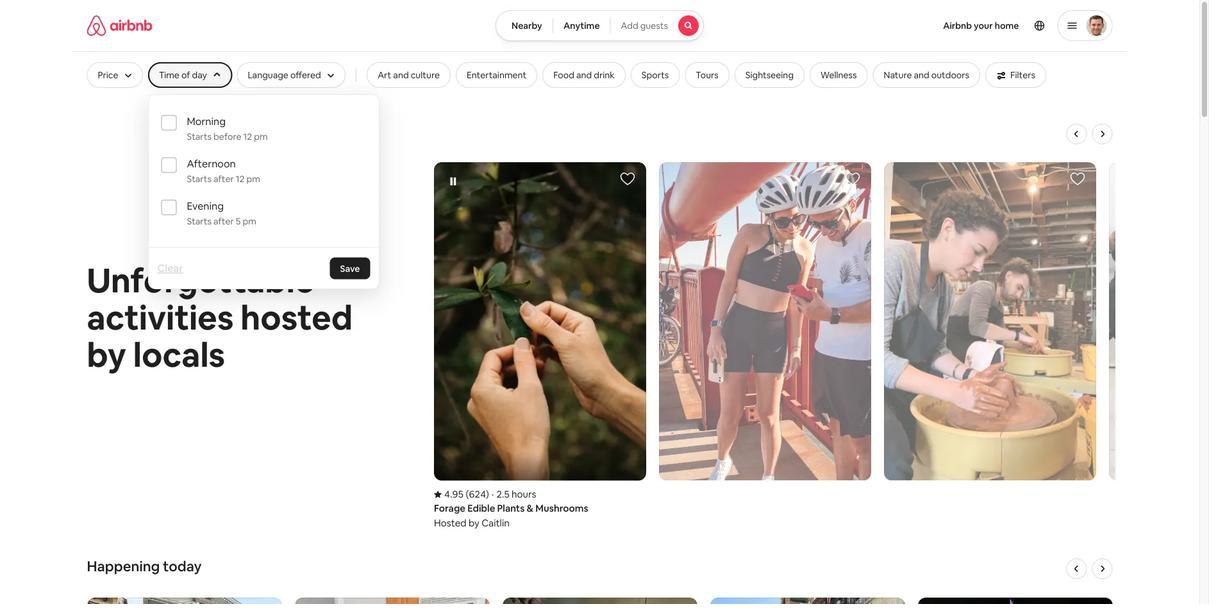 Task type: locate. For each thing, give the bounding box(es) containing it.
after
[[214, 173, 234, 184], [214, 215, 234, 227]]

pm inside evening starts after 5 pm
[[243, 215, 256, 227]]

pm for evening
[[243, 215, 256, 227]]

save
[[340, 263, 360, 274]]

1 and from the left
[[393, 69, 409, 81]]

1 horizontal spatial by
[[468, 517, 479, 529]]

&
[[527, 502, 533, 515]]

2 starts from the top
[[187, 173, 212, 184]]

pm right 'before'
[[254, 131, 268, 142]]

after inside "afternoon starts after 12 pm"
[[214, 173, 234, 184]]

evening
[[187, 199, 224, 213]]

after for evening
[[214, 215, 234, 227]]

12
[[243, 131, 252, 142], [236, 173, 245, 184]]

starts
[[187, 131, 212, 142], [187, 173, 212, 184], [187, 215, 212, 227]]

pm inside morning starts before 12 pm
[[254, 131, 268, 142]]

add guests
[[621, 20, 668, 31]]

Nature and outdoors button
[[873, 62, 981, 88]]

drink
[[594, 69, 615, 81]]

1 add to wishlist image from the left
[[620, 171, 635, 187]]

2 vertical spatial pm
[[243, 215, 256, 227]]

starts down afternoon at left top
[[187, 173, 212, 184]]

by inside unforgettable activities hosted by locals
[[87, 333, 126, 376]]

add
[[621, 20, 639, 31]]

· 2.5 hours
[[492, 488, 536, 501]]

3 and from the left
[[914, 69, 930, 81]]

pm
[[254, 131, 268, 142], [247, 173, 260, 184], [243, 215, 256, 227]]

time of day button
[[148, 62, 232, 88]]

4.95 out of 5 average rating,  624 reviews image
[[434, 488, 489, 501]]

nearby
[[512, 20, 542, 31]]

and for food
[[576, 69, 592, 81]]

unforgettable
[[87, 259, 314, 302]]

none search field containing nearby
[[496, 10, 704, 41]]

add to wishlist image
[[620, 171, 635, 187], [845, 171, 860, 187]]

1 vertical spatial 12
[[236, 173, 245, 184]]

after for afternoon
[[214, 173, 234, 184]]

1 horizontal spatial and
[[576, 69, 592, 81]]

after left 5
[[214, 215, 234, 227]]

forage edible plants & mushrooms hosted by caitlin
[[434, 502, 588, 529]]

nature and outdoors
[[884, 69, 970, 81]]

entertainment
[[467, 69, 527, 81]]

and inside art and culture button
[[393, 69, 409, 81]]

outdoors
[[932, 69, 970, 81]]

pm right 5
[[243, 215, 256, 227]]

group
[[431, 124, 1209, 532]]

forage edible plants & mushrooms group
[[434, 162, 646, 530]]

starts inside "afternoon starts after 12 pm"
[[187, 173, 212, 184]]

afternoon starts after 12 pm
[[187, 157, 260, 184]]

locals
[[133, 333, 225, 376]]

12 down afternoon at left top
[[236, 173, 245, 184]]

0 vertical spatial pm
[[254, 131, 268, 142]]

Tours button
[[685, 62, 730, 88]]

save button
[[330, 257, 370, 279]]

afternoon
[[187, 157, 236, 170]]

2.5
[[496, 488, 509, 501]]

1 starts from the top
[[187, 131, 212, 142]]

time
[[159, 69, 179, 81]]

0 horizontal spatial by
[[87, 333, 126, 376]]

and right art
[[393, 69, 409, 81]]

2 and from the left
[[576, 69, 592, 81]]

Entertainment button
[[456, 62, 537, 88]]

12 for morning
[[243, 131, 252, 142]]

1 horizontal spatial add to wishlist image
[[845, 171, 860, 187]]

0 horizontal spatial and
[[393, 69, 409, 81]]

and right the nature at the right
[[914, 69, 930, 81]]

nearby button
[[496, 10, 553, 41]]

culture
[[411, 69, 440, 81]]

1 after from the top
[[214, 173, 234, 184]]

2 horizontal spatial and
[[914, 69, 930, 81]]

day
[[192, 69, 207, 81]]

1 vertical spatial starts
[[187, 173, 212, 184]]

Sports button
[[631, 62, 680, 88]]

hosted
[[241, 296, 353, 339]]

starts inside evening starts after 5 pm
[[187, 215, 212, 227]]

and left drink
[[576, 69, 592, 81]]

0 vertical spatial starts
[[187, 131, 212, 142]]

and inside food and drink button
[[576, 69, 592, 81]]

1 vertical spatial by
[[468, 517, 479, 529]]

0 vertical spatial 12
[[243, 131, 252, 142]]

starts down the morning
[[187, 131, 212, 142]]

by
[[87, 333, 126, 376], [468, 517, 479, 529]]

add to wishlist image
[[1070, 171, 1085, 187]]

fall in love with chinatown group
[[710, 598, 905, 604]]

4.95 (624)
[[444, 488, 489, 501]]

and
[[393, 69, 409, 81], [576, 69, 592, 81], [914, 69, 930, 81]]

after down afternoon at left top
[[214, 173, 234, 184]]

0 horizontal spatial add to wishlist image
[[620, 171, 635, 187]]

2 after from the top
[[214, 215, 234, 227]]

3 starts from the top
[[187, 215, 212, 227]]

0 vertical spatial after
[[214, 173, 234, 184]]

1 vertical spatial after
[[214, 215, 234, 227]]

starts inside morning starts before 12 pm
[[187, 131, 212, 142]]

starts down evening
[[187, 215, 212, 227]]

pm up evening starts after 5 pm
[[247, 173, 260, 184]]

mushrooms
[[535, 502, 588, 515]]

art and culture
[[378, 69, 440, 81]]

12 right 'before'
[[243, 131, 252, 142]]

art of chocolate truffle, optional port/wine tasting group
[[295, 598, 490, 604]]

after inside evening starts after 5 pm
[[214, 215, 234, 227]]

and inside the nature and outdoors button
[[914, 69, 930, 81]]

4.95
[[444, 488, 464, 501]]

None search field
[[496, 10, 704, 41]]

add guests button
[[610, 10, 704, 41]]

2 vertical spatial starts
[[187, 215, 212, 227]]

1 vertical spatial pm
[[247, 173, 260, 184]]

guests
[[640, 20, 668, 31]]

12 inside "afternoon starts after 12 pm"
[[236, 173, 245, 184]]

anytime button
[[553, 10, 611, 41]]

karaoke night with disc jokey in the heart of san francisco group
[[918, 598, 1113, 604]]

12 inside morning starts before 12 pm
[[243, 131, 252, 142]]

pm inside "afternoon starts after 12 pm"
[[247, 173, 260, 184]]

starts for evening
[[187, 215, 212, 227]]

morning starts before 12 pm
[[187, 115, 268, 142]]

0 vertical spatial by
[[87, 333, 126, 376]]

today
[[163, 557, 202, 575]]



Task type: vqa. For each thing, say whether or not it's contained in the screenshot.
NOVEMBER related to Abbey
no



Task type: describe. For each thing, give the bounding box(es) containing it.
unforgettable activities hosted by locals
[[87, 259, 353, 376]]

art
[[378, 69, 391, 81]]

forage
[[434, 502, 465, 515]]

food and drink
[[554, 69, 615, 81]]

hosted
[[434, 517, 466, 529]]

anytime
[[564, 20, 600, 31]]

evening starts after 5 pm
[[187, 199, 256, 227]]

pm for morning
[[254, 131, 268, 142]]

morning
[[187, 115, 226, 128]]

wellness
[[821, 69, 857, 81]]

clear button
[[151, 256, 189, 281]]

·
[[492, 488, 494, 501]]

(624)
[[466, 488, 489, 501]]

tours
[[696, 69, 719, 81]]

happening
[[87, 557, 160, 575]]

starts for afternoon
[[187, 173, 212, 184]]

starts for morning
[[187, 131, 212, 142]]

time of day
[[159, 69, 207, 81]]

of
[[181, 69, 190, 81]]

profile element
[[719, 0, 1113, 51]]

happening today
[[87, 557, 202, 575]]

add to wishlist image inside forage edible plants & mushrooms group
[[620, 171, 635, 187]]

pm for afternoon
[[247, 173, 260, 184]]

before
[[214, 131, 241, 142]]

group containing 4.95 (624)
[[431, 124, 1209, 532]]

edible
[[467, 502, 495, 515]]

sightseeing
[[746, 69, 794, 81]]

food
[[554, 69, 575, 81]]

Sightseeing button
[[735, 62, 805, 88]]

by inside forage edible plants & mushrooms hosted by caitlin
[[468, 517, 479, 529]]

nature
[[884, 69, 912, 81]]

Wellness button
[[810, 62, 868, 88]]

and for nature
[[914, 69, 930, 81]]

guided tour of an iconic painted lady home on postcard row group
[[87, 598, 282, 604]]

and for art
[[393, 69, 409, 81]]

sports
[[642, 69, 669, 81]]

2 add to wishlist image from the left
[[845, 171, 860, 187]]

hours
[[511, 488, 536, 501]]

5
[[236, 215, 241, 227]]

occult library tour & enlightened divination at the whybrary group
[[502, 598, 697, 604]]

12 for afternoon
[[236, 173, 245, 184]]

plants
[[497, 502, 525, 515]]

caitlin
[[481, 517, 509, 529]]

Art and culture button
[[367, 62, 451, 88]]

clear
[[157, 262, 183, 275]]

Food and drink button
[[543, 62, 626, 88]]

activities
[[87, 296, 234, 339]]



